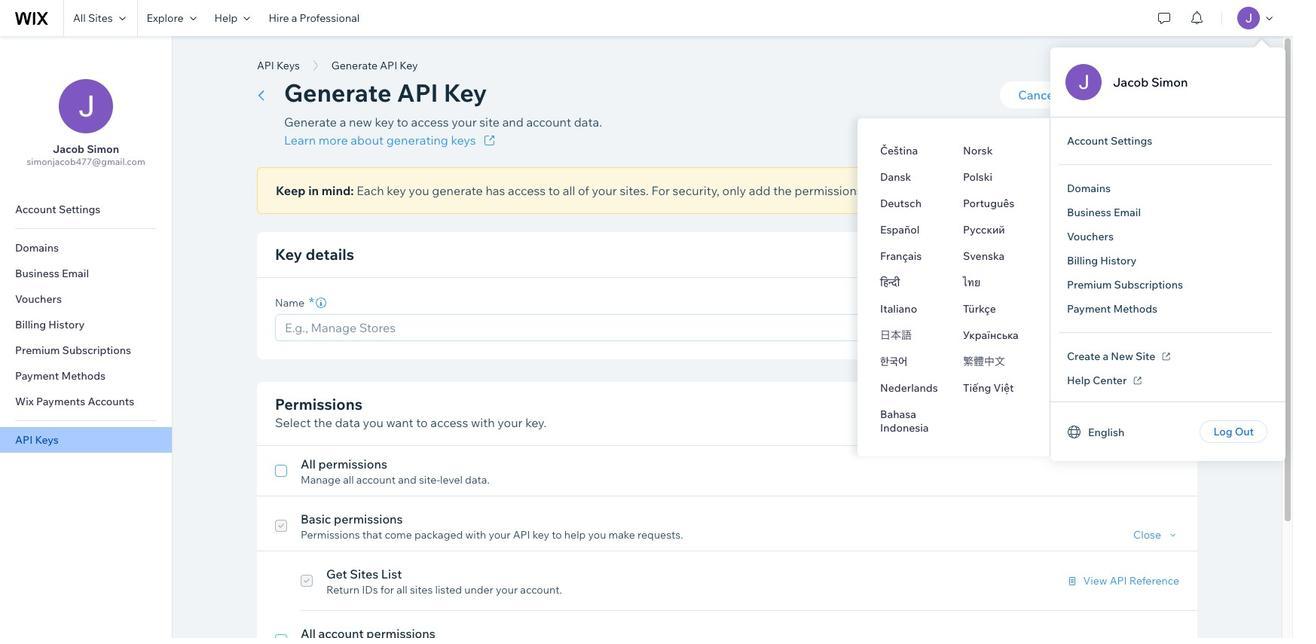 Task type: locate. For each thing, give the bounding box(es) containing it.
0 vertical spatial subscriptions
[[1115, 278, 1184, 292]]

0 horizontal spatial keys
[[35, 433, 59, 447]]

professional
[[300, 11, 360, 25]]

methods up site
[[1114, 302, 1158, 316]]

access up generating
[[411, 115, 449, 130]]

0 horizontal spatial history
[[48, 318, 85, 332]]

1 vertical spatial the
[[314, 415, 332, 430]]

0 vertical spatial business
[[1067, 206, 1112, 219]]

help inside button
[[215, 11, 238, 25]]

premium for the leftmost premium subscriptions link
[[15, 344, 60, 357]]

0 vertical spatial payment methods link
[[1055, 297, 1170, 321]]

payment for right payment methods link
[[1067, 302, 1111, 316]]

simon for jacob simon simonjacob477@gmail.com
[[87, 142, 119, 156]]

security,
[[673, 183, 720, 198]]

keys
[[277, 59, 300, 72], [35, 433, 59, 447]]

you inside 'permissions select the data you want to access with your key.'
[[363, 415, 384, 430]]

1 vertical spatial payment methods link
[[0, 363, 172, 389]]

basic
[[301, 512, 331, 527]]

polski
[[963, 170, 993, 184]]

1 horizontal spatial keys
[[277, 59, 300, 72]]

email inside sidebar element
[[62, 267, 89, 280]]

out
[[1235, 425, 1254, 439]]

key
[[400, 59, 418, 72], [444, 78, 487, 108], [1159, 87, 1180, 103], [275, 245, 302, 264]]

1 vertical spatial generate api key
[[284, 78, 487, 108]]

payment up create
[[1067, 302, 1111, 316]]

payment methods for bottommost payment methods link
[[15, 369, 106, 383]]

permissions up the that
[[334, 512, 403, 527]]

access right want
[[431, 415, 468, 430]]

domains inside sidebar element
[[15, 241, 59, 255]]

None checkbox
[[275, 455, 1180, 487], [275, 510, 287, 542], [301, 565, 313, 597], [275, 625, 1180, 639], [275, 455, 1180, 487], [275, 510, 287, 542], [301, 565, 313, 597], [275, 625, 1180, 639]]

api keys down hire
[[257, 59, 300, 72]]

listed
[[435, 584, 462, 597]]

1 horizontal spatial business
[[1067, 206, 1112, 219]]

wix
[[15, 395, 34, 409]]

settings for business email
[[1111, 134, 1153, 148]]

premium subscriptions link up the new
[[1055, 273, 1196, 297]]

0 horizontal spatial billing
[[15, 318, 46, 332]]

0 vertical spatial key
[[375, 115, 394, 130]]

0 vertical spatial domains
[[1067, 182, 1111, 195]]

history inside sidebar element
[[48, 318, 85, 332]]

1 vertical spatial a
[[340, 115, 346, 130]]

api keys for the api keys link
[[15, 433, 59, 447]]

all right for
[[397, 584, 408, 597]]

1 horizontal spatial premium subscriptions
[[1067, 278, 1184, 292]]

generate api key up "new"
[[332, 59, 418, 72]]

1 vertical spatial and
[[398, 473, 417, 487]]

premium subscriptions
[[1067, 278, 1184, 292], [15, 344, 131, 357]]

api keys
[[257, 59, 300, 72], [15, 433, 59, 447]]

billing history link
[[1055, 249, 1149, 273], [0, 312, 172, 338]]

payment methods link up create a new site
[[1055, 297, 1170, 321]]

the left data
[[314, 415, 332, 430]]

a left "new"
[[340, 115, 346, 130]]

permissions
[[795, 183, 863, 198], [318, 457, 387, 472], [334, 512, 403, 527]]

your right under
[[496, 584, 518, 597]]

0 horizontal spatial all
[[343, 473, 354, 487]]

payments
[[36, 395, 85, 409]]

0 vertical spatial vouchers
[[1067, 230, 1114, 244]]

simon
[[1152, 75, 1188, 90], [87, 142, 119, 156]]

0 horizontal spatial account settings link
[[0, 197, 172, 222]]

billing history inside sidebar element
[[15, 318, 85, 332]]

sidebar element
[[0, 36, 173, 639]]

you left need.
[[866, 183, 886, 198]]

settings down generate key
[[1111, 134, 1153, 148]]

a for create
[[1103, 350, 1109, 363]]

settings for domains
[[59, 203, 101, 216]]

sites inside get sites list return ids for all sites listed under your account.
[[350, 567, 379, 582]]

account right site
[[527, 115, 572, 130]]

to right want
[[416, 415, 428, 430]]

permissions inside all permissions manage all account and site-level data.
[[318, 457, 387, 472]]

api inside sidebar element
[[15, 433, 33, 447]]

api keys down wix
[[15, 433, 59, 447]]

0 vertical spatial with
[[471, 415, 495, 430]]

domains for the top domains link
[[1067, 182, 1111, 195]]

api up generate a new key to access your site and account data.
[[397, 78, 438, 108]]

generate inside "button"
[[1103, 87, 1156, 103]]

api keys inside api keys button
[[257, 59, 300, 72]]

all right manage
[[343, 473, 354, 487]]

account up basic permissions
[[356, 473, 396, 487]]

email
[[1114, 206, 1141, 219], [62, 267, 89, 280]]

log out
[[1214, 425, 1254, 439]]

日本語 link
[[869, 325, 952, 345]]

history
[[1101, 254, 1137, 268], [48, 318, 85, 332]]

data. right level
[[465, 473, 490, 487]]

and left site-
[[398, 473, 417, 487]]

create a new site link
[[1055, 345, 1182, 369]]

payment methods link
[[1055, 297, 1170, 321], [0, 363, 172, 389]]

0 horizontal spatial billing history link
[[0, 312, 172, 338]]

0 vertical spatial learn
[[284, 133, 316, 148]]

0 horizontal spatial premium
[[15, 344, 60, 357]]

1 vertical spatial business email
[[15, 267, 89, 280]]

access right the has
[[508, 183, 546, 198]]

payment inside sidebar element
[[15, 369, 59, 383]]

1 vertical spatial premium subscriptions
[[15, 344, 131, 357]]

account settings link for business email
[[1055, 129, 1165, 153]]

all inside get sites list return ids for all sites listed under your account.
[[397, 584, 408, 597]]

0 horizontal spatial domains
[[15, 241, 59, 255]]

generate api key
[[332, 59, 418, 72], [284, 78, 487, 108]]

return
[[326, 584, 360, 597]]

and inside all permissions manage all account and site-level data.
[[398, 473, 417, 487]]

1 horizontal spatial more
[[960, 183, 989, 198]]

1 horizontal spatial vouchers link
[[1055, 225, 1126, 249]]

account settings inside sidebar element
[[15, 203, 101, 216]]

2 vertical spatial permissions
[[334, 512, 403, 527]]

premium subscriptions inside sidebar element
[[15, 344, 131, 357]]

1 horizontal spatial a
[[340, 115, 346, 130]]

1 horizontal spatial settings
[[1111, 134, 1153, 148]]

0 vertical spatial methods
[[1114, 302, 1158, 316]]

all
[[563, 183, 575, 198], [343, 473, 354, 487], [397, 584, 408, 597]]

business email link
[[1055, 201, 1153, 225], [0, 261, 172, 286]]

1 horizontal spatial domains
[[1067, 182, 1111, 195]]

1 vertical spatial account
[[356, 473, 396, 487]]

permissions left dansk
[[795, 183, 863, 198]]

1 vertical spatial all
[[301, 457, 316, 472]]

1 vertical spatial email
[[62, 267, 89, 280]]

settings
[[1111, 134, 1153, 148], [59, 203, 101, 216]]

keep
[[276, 183, 306, 198]]

0 horizontal spatial the
[[314, 415, 332, 430]]

with left the key.
[[471, 415, 495, 430]]

türkçe link
[[952, 299, 1035, 319]]

0 horizontal spatial premium subscriptions
[[15, 344, 131, 357]]

that
[[362, 528, 382, 542]]

all
[[73, 11, 86, 25], [301, 457, 316, 472]]

business
[[1067, 206, 1112, 219], [15, 267, 59, 280]]

1 vertical spatial jacob
[[53, 142, 84, 156]]

business for the right business email 'link'
[[1067, 206, 1112, 219]]

business email link inside sidebar element
[[0, 261, 172, 286]]

key left help
[[533, 528, 550, 542]]

key up learn more about generating keys
[[375, 115, 394, 130]]

account settings for domains
[[15, 203, 101, 216]]

permissions select the data you want to access with your key.
[[275, 395, 547, 430]]

close button
[[1134, 528, 1180, 542]]

italiano
[[881, 302, 918, 316]]

1 horizontal spatial api keys
[[257, 59, 300, 72]]

api keys button
[[250, 54, 307, 77]]

1 horizontal spatial account
[[1067, 134, 1109, 148]]

account inside sidebar element
[[15, 203, 56, 216]]

*
[[309, 294, 314, 311]]

api down wix
[[15, 433, 33, 447]]

all left of
[[563, 183, 575, 198]]

generate api key inside button
[[332, 59, 418, 72]]

learn up 'keep'
[[284, 133, 316, 148]]

help left hire
[[215, 11, 238, 25]]

0 vertical spatial jacob
[[1113, 75, 1149, 90]]

premium up create
[[1067, 278, 1112, 292]]

0 vertical spatial billing
[[1067, 254, 1099, 268]]

dansk link
[[869, 167, 952, 187]]

mind:
[[322, 183, 354, 198]]

deutsch
[[881, 197, 922, 210]]

your
[[452, 115, 477, 130], [592, 183, 617, 198], [498, 415, 523, 430], [489, 528, 511, 542], [496, 584, 518, 597]]

payment methods for right payment methods link
[[1067, 302, 1158, 316]]

payment methods inside sidebar element
[[15, 369, 106, 383]]

0 horizontal spatial vouchers
[[15, 293, 62, 306]]

subscriptions up wix payments accounts link at bottom left
[[62, 344, 131, 357]]

1 horizontal spatial data.
[[574, 115, 602, 130]]

1 vertical spatial methods
[[61, 369, 106, 383]]

subscriptions up site
[[1115, 278, 1184, 292]]

1 vertical spatial key
[[387, 183, 406, 198]]

permissions down basic
[[301, 528, 360, 542]]

keys for the api keys link
[[35, 433, 59, 447]]

permissions for permissions select the data you want to access with your key.
[[275, 395, 363, 414]]

settings down 'simonjacob477@gmail.com'
[[59, 203, 101, 216]]

2 vertical spatial key
[[533, 528, 550, 542]]

1 vertical spatial billing history
[[15, 318, 85, 332]]

0 horizontal spatial all
[[73, 11, 86, 25]]

simon inside jacob simon simonjacob477@gmail.com
[[87, 142, 119, 156]]

and right site
[[503, 115, 524, 130]]

help
[[565, 528, 586, 542]]

čeština link
[[869, 140, 952, 161]]

0 horizontal spatial payment methods link
[[0, 363, 172, 389]]

türkçe
[[963, 302, 996, 316]]

1 vertical spatial vouchers link
[[0, 286, 172, 312]]

api keys inside sidebar element
[[15, 433, 59, 447]]

need.
[[889, 183, 920, 198]]

1 vertical spatial domains
[[15, 241, 59, 255]]

keys inside sidebar element
[[35, 433, 59, 447]]

0 horizontal spatial email
[[62, 267, 89, 280]]

1 vertical spatial api keys
[[15, 433, 59, 447]]

jacob for jacob simon simonjacob477@gmail.com
[[53, 142, 84, 156]]

1 horizontal spatial methods
[[1114, 302, 1158, 316]]

0 vertical spatial settings
[[1111, 134, 1153, 148]]

bahasa indonesia link
[[869, 404, 952, 438]]

api left help
[[513, 528, 530, 542]]

keys down payments
[[35, 433, 59, 447]]

1 vertical spatial billing
[[15, 318, 46, 332]]

payment methods up create a new site
[[1067, 302, 1158, 316]]

0 vertical spatial generate api key
[[332, 59, 418, 72]]

keys inside button
[[277, 59, 300, 72]]

0 horizontal spatial api keys
[[15, 433, 59, 447]]

create
[[1067, 350, 1101, 363]]

payment for bottommost payment methods link
[[15, 369, 59, 383]]

methods up wix payments accounts link at bottom left
[[61, 369, 106, 383]]

the right add
[[774, 183, 792, 198]]

name *
[[275, 294, 314, 311]]

русский link
[[952, 219, 1035, 240]]

0 horizontal spatial sites
[[88, 11, 113, 25]]

api keys link
[[0, 427, 172, 453]]

with right packaged
[[465, 528, 486, 542]]

api down hire
[[257, 59, 274, 72]]

add
[[749, 183, 771, 198]]

payment methods up payments
[[15, 369, 106, 383]]

account settings down generate key
[[1067, 134, 1153, 148]]

português
[[963, 197, 1015, 210]]

sites left explore
[[88, 11, 113, 25]]

payment methods link up wix payments accounts
[[0, 363, 172, 389]]

0 horizontal spatial simon
[[87, 142, 119, 156]]

generate key
[[1103, 87, 1180, 103]]

site-
[[419, 473, 440, 487]]

0 horizontal spatial a
[[291, 11, 297, 25]]

api up learn more about generating keys
[[380, 59, 397, 72]]

premium subscriptions for the leftmost premium subscriptions link
[[15, 344, 131, 357]]

dansk
[[881, 170, 912, 184]]

permissions up manage
[[318, 457, 387, 472]]

key inside "button"
[[1159, 87, 1180, 103]]

account
[[527, 115, 572, 130], [356, 473, 396, 487]]

nederlands link
[[869, 378, 952, 398]]

to left of
[[549, 183, 560, 198]]

reference
[[1130, 574, 1180, 588]]

1 horizontal spatial email
[[1114, 206, 1141, 219]]

a right hire
[[291, 11, 297, 25]]

close
[[1134, 528, 1162, 542]]

to inside 'permissions select the data you want to access with your key.'
[[416, 415, 428, 430]]

account settings down 'simonjacob477@gmail.com'
[[15, 203, 101, 216]]

under
[[465, 584, 494, 597]]

0 vertical spatial premium
[[1067, 278, 1112, 292]]

0 horizontal spatial account
[[15, 203, 56, 216]]

0 horizontal spatial billing history
[[15, 318, 85, 332]]

select
[[275, 415, 311, 430]]

premium up wix
[[15, 344, 60, 357]]

0 vertical spatial billing history link
[[1055, 249, 1149, 273]]

0 horizontal spatial business
[[15, 267, 59, 280]]

tiếng việt link
[[952, 378, 1035, 398]]

settings inside sidebar element
[[59, 203, 101, 216]]

1 horizontal spatial help
[[1067, 374, 1091, 387]]

account down cancel button
[[1067, 134, 1109, 148]]

0 horizontal spatial account settings
[[15, 203, 101, 216]]

key inside button
[[400, 59, 418, 72]]

come
[[385, 528, 412, 542]]

1 vertical spatial permissions
[[318, 457, 387, 472]]

1 horizontal spatial payment methods
[[1067, 302, 1158, 316]]

premium subscriptions up wix payments accounts
[[15, 344, 131, 357]]

your left the key.
[[498, 415, 523, 430]]

generate inside button
[[332, 59, 378, 72]]

all inside all permissions manage all account and site-level data.
[[301, 457, 316, 472]]

українська link
[[952, 325, 1035, 345]]

help down create
[[1067, 374, 1091, 387]]

all sites
[[73, 11, 113, 25]]

0 horizontal spatial business email link
[[0, 261, 172, 286]]

account down 'simonjacob477@gmail.com'
[[15, 203, 56, 216]]

you right data
[[363, 415, 384, 430]]

a left the new
[[1103, 350, 1109, 363]]

premium subscriptions link up wix payments accounts link at bottom left
[[0, 338, 172, 363]]

all for permissions
[[301, 457, 316, 472]]

account settings link down 'simonjacob477@gmail.com'
[[0, 197, 172, 222]]

0 vertical spatial permissions
[[275, 395, 363, 414]]

in
[[308, 183, 319, 198]]

help inside "link"
[[1067, 374, 1091, 387]]

your up under
[[489, 528, 511, 542]]

learn right need.
[[925, 183, 957, 198]]

0 horizontal spatial premium subscriptions link
[[0, 338, 172, 363]]

premium inside sidebar element
[[15, 344, 60, 357]]

subscriptions for the leftmost premium subscriptions link
[[62, 344, 131, 357]]

1 horizontal spatial business email
[[1067, 206, 1141, 219]]

1 vertical spatial learn
[[925, 183, 957, 198]]

payment up wix
[[15, 369, 59, 383]]

generate api key down generate api key button
[[284, 78, 487, 108]]

you
[[409, 183, 429, 198], [866, 183, 886, 198], [363, 415, 384, 430], [588, 528, 606, 542]]

premium subscriptions link
[[1055, 273, 1196, 297], [0, 338, 172, 363]]

1 vertical spatial more
[[960, 183, 989, 198]]

1 vertical spatial help
[[1067, 374, 1091, 387]]

premium subscriptions up the new
[[1067, 278, 1184, 292]]

jacob inside jacob simon simonjacob477@gmail.com
[[53, 142, 84, 156]]

1 horizontal spatial account settings link
[[1055, 129, 1165, 153]]

permissions for basic permissions
[[334, 512, 403, 527]]

keys down hire
[[277, 59, 300, 72]]

cancel button
[[1001, 81, 1076, 109]]

key details
[[275, 245, 354, 264]]

1 horizontal spatial billing
[[1067, 254, 1099, 268]]

you right help
[[588, 528, 606, 542]]

tiếng việt
[[963, 381, 1014, 395]]

to left help
[[552, 528, 562, 542]]

norsk
[[963, 144, 993, 158]]

simon for jacob simon
[[1152, 75, 1188, 90]]

0 vertical spatial business email link
[[1055, 201, 1153, 225]]

account settings link down generate key
[[1055, 129, 1165, 153]]

account settings link
[[1055, 129, 1165, 153], [0, 197, 172, 222]]

your inside get sites list return ids for all sites listed under your account.
[[496, 584, 518, 597]]

domains
[[1067, 182, 1111, 195], [15, 241, 59, 255]]

permissions up select
[[275, 395, 363, 414]]

1 horizontal spatial premium subscriptions link
[[1055, 273, 1196, 297]]

1 horizontal spatial account settings
[[1067, 134, 1153, 148]]

sites up 'ids'
[[350, 567, 379, 582]]

data. up of
[[574, 115, 602, 130]]

0 vertical spatial the
[[774, 183, 792, 198]]

0 horizontal spatial methods
[[61, 369, 106, 383]]

domains for the leftmost domains link
[[15, 241, 59, 255]]

the
[[774, 183, 792, 198], [314, 415, 332, 430]]

key right each
[[387, 183, 406, 198]]

0 vertical spatial more
[[319, 133, 348, 148]]

permissions inside 'permissions select the data you want to access with your key.'
[[275, 395, 363, 414]]

business inside sidebar element
[[15, 267, 59, 280]]

0 horizontal spatial help
[[215, 11, 238, 25]]

1 horizontal spatial billing history
[[1067, 254, 1137, 268]]

all for sites
[[73, 11, 86, 25]]

account for domains
[[15, 203, 56, 216]]

subscriptions inside sidebar element
[[62, 344, 131, 357]]



Task type: vqa. For each thing, say whether or not it's contained in the screenshot.
the top INFO
no



Task type: describe. For each thing, give the bounding box(es) containing it.
new
[[349, 115, 372, 130]]

español link
[[869, 219, 952, 240]]

the inside 'permissions select the data you want to access with your key.'
[[314, 415, 332, 430]]

українська
[[963, 329, 1019, 342]]

packaged
[[415, 528, 463, 542]]

bahasa indonesia
[[881, 408, 929, 435]]

日本語
[[881, 329, 912, 342]]

français link
[[869, 246, 952, 266]]

learn more link
[[925, 182, 989, 200]]

0 vertical spatial domains link
[[1055, 176, 1123, 201]]

français
[[881, 250, 922, 263]]

explore
[[147, 11, 184, 25]]

learn more about generating keys
[[284, 133, 476, 148]]

api inside button
[[257, 59, 274, 72]]

log out link
[[1200, 421, 1268, 443]]

you left generate
[[409, 183, 429, 198]]

1 horizontal spatial learn
[[925, 183, 957, 198]]

1 horizontal spatial billing history link
[[1055, 249, 1149, 273]]

of
[[578, 183, 589, 198]]

help for help center
[[1067, 374, 1091, 387]]

0 vertical spatial account
[[527, 115, 572, 130]]

business email inside sidebar element
[[15, 267, 89, 280]]

api inside button
[[380, 59, 397, 72]]

with inside 'permissions select the data you want to access with your key.'
[[471, 415, 495, 430]]

view
[[1084, 574, 1108, 588]]

account inside all permissions manage all account and site-level data.
[[356, 473, 396, 487]]

details
[[306, 245, 354, 264]]

premium subscriptions for topmost premium subscriptions link
[[1067, 278, 1184, 292]]

to up generating
[[397, 115, 409, 130]]

1 horizontal spatial the
[[774, 183, 792, 198]]

view api reference
[[1084, 574, 1180, 588]]

learn more about generating keys link
[[284, 131, 602, 149]]

0 vertical spatial and
[[503, 115, 524, 130]]

business for business email 'link' within the sidebar element
[[15, 267, 59, 280]]

new
[[1111, 350, 1134, 363]]

subscriptions for topmost premium subscriptions link
[[1115, 278, 1184, 292]]

account for business email
[[1067, 134, 1109, 148]]

0 vertical spatial billing history
[[1067, 254, 1137, 268]]

billing inside sidebar element
[[15, 318, 46, 332]]

manage
[[301, 473, 341, 487]]

0 vertical spatial business email
[[1067, 206, 1141, 219]]

site
[[1136, 350, 1156, 363]]

log
[[1214, 425, 1233, 439]]

generate api key button
[[324, 54, 426, 77]]

1 horizontal spatial payment methods link
[[1055, 297, 1170, 321]]

want
[[386, 415, 414, 430]]

vouchers inside sidebar element
[[15, 293, 62, 306]]

site
[[480, 115, 500, 130]]

español
[[881, 223, 920, 237]]

english
[[1089, 426, 1125, 439]]

key.
[[526, 415, 547, 430]]

name
[[275, 296, 305, 310]]

italiano link
[[869, 299, 952, 319]]

get
[[326, 567, 347, 582]]

0 horizontal spatial domains link
[[0, 235, 172, 261]]

tiếng
[[963, 381, 992, 395]]

methods inside sidebar element
[[61, 369, 106, 383]]

about
[[351, 133, 384, 148]]

wix payments accounts
[[15, 395, 134, 409]]

english link
[[1055, 421, 1137, 444]]

make
[[609, 528, 635, 542]]

繁體中文
[[963, 355, 1006, 369]]

sites for get
[[350, 567, 379, 582]]

has
[[486, 183, 505, 198]]

generate a new key to access your site and account data.
[[284, 115, 602, 130]]

keep in mind: each key you generate has access to all of your sites. for security, only add the permissions you need. learn more
[[276, 183, 989, 198]]

čeština
[[881, 144, 918, 158]]

a for hire
[[291, 11, 297, 25]]

view api reference link
[[1066, 574, 1180, 588]]

get sites list return ids for all sites listed under your account.
[[326, 567, 562, 597]]

all inside all permissions manage all account and site-level data.
[[343, 473, 354, 487]]

svenska
[[963, 250, 1005, 263]]

1 vertical spatial with
[[465, 528, 486, 542]]

keys for api keys button
[[277, 59, 300, 72]]

your up keys
[[452, 115, 477, 130]]

bahasa
[[881, 408, 917, 421]]

permissions for permissions that come packaged with your api key to help you make requests.
[[301, 528, 360, 542]]

permissions for all permissions manage all account and site-level data.
[[318, 457, 387, 472]]

api keys for api keys button
[[257, 59, 300, 72]]

account settings link for domains
[[0, 197, 172, 222]]

हिन्दी
[[881, 276, 900, 289]]

ไทย link
[[952, 272, 1035, 293]]

0 vertical spatial permissions
[[795, 183, 863, 198]]

generate
[[432, 183, 483, 198]]

for
[[652, 183, 670, 198]]

a for generate
[[340, 115, 346, 130]]

1 vertical spatial access
[[508, 183, 546, 198]]

繁體中文 link
[[952, 351, 1035, 372]]

0 horizontal spatial more
[[319, 133, 348, 148]]

2 horizontal spatial all
[[563, 183, 575, 198]]

help for help
[[215, 11, 238, 25]]

nederlands
[[881, 381, 938, 395]]

requests.
[[638, 528, 683, 542]]

generate key button
[[1085, 81, 1198, 109]]

premium for topmost premium subscriptions link
[[1067, 278, 1112, 292]]

0 horizontal spatial learn
[[284, 133, 316, 148]]

ไทย
[[963, 276, 981, 289]]

access inside 'permissions select the data you want to access with your key.'
[[431, 415, 468, 430]]

sites for all
[[88, 11, 113, 25]]

русский
[[963, 223, 1005, 237]]

sites.
[[620, 183, 649, 198]]

create a new site
[[1067, 350, 1156, 363]]

0 vertical spatial vouchers link
[[1055, 225, 1126, 249]]

E.g., Manage Stores field
[[280, 315, 867, 341]]

português link
[[952, 193, 1035, 213]]

svenska link
[[952, 246, 1035, 266]]

0 horizontal spatial vouchers link
[[0, 286, 172, 312]]

1 horizontal spatial business email link
[[1055, 201, 1153, 225]]

jacob for jacob simon
[[1113, 75, 1149, 90]]

0 vertical spatial access
[[411, 115, 449, 130]]

0 vertical spatial data.
[[574, 115, 602, 130]]

api right view
[[1110, 574, 1127, 588]]

polski link
[[952, 167, 1035, 187]]

wix payments accounts link
[[0, 389, 172, 415]]

हिन्दी link
[[869, 272, 952, 293]]

hire a professional
[[269, 11, 360, 25]]

0 vertical spatial history
[[1101, 254, 1137, 268]]

keys
[[451, 133, 476, 148]]

help center link
[[1055, 369, 1153, 393]]

account settings for business email
[[1067, 134, 1153, 148]]

한국어 link
[[869, 351, 952, 372]]

hire
[[269, 11, 289, 25]]

sites
[[410, 584, 433, 597]]

data. inside all permissions manage all account and site-level data.
[[465, 473, 490, 487]]

help center
[[1067, 374, 1127, 387]]

jacob simon
[[1113, 75, 1188, 90]]

1 vertical spatial billing history link
[[0, 312, 172, 338]]

your inside 'permissions select the data you want to access with your key.'
[[498, 415, 523, 430]]

your right of
[[592, 183, 617, 198]]

level
[[440, 473, 463, 487]]

1 horizontal spatial vouchers
[[1067, 230, 1114, 244]]

norsk link
[[952, 140, 1035, 161]]

ids
[[362, 584, 378, 597]]

0 vertical spatial premium subscriptions link
[[1055, 273, 1196, 297]]

each
[[357, 183, 384, 198]]

deutsch link
[[869, 193, 952, 213]]



